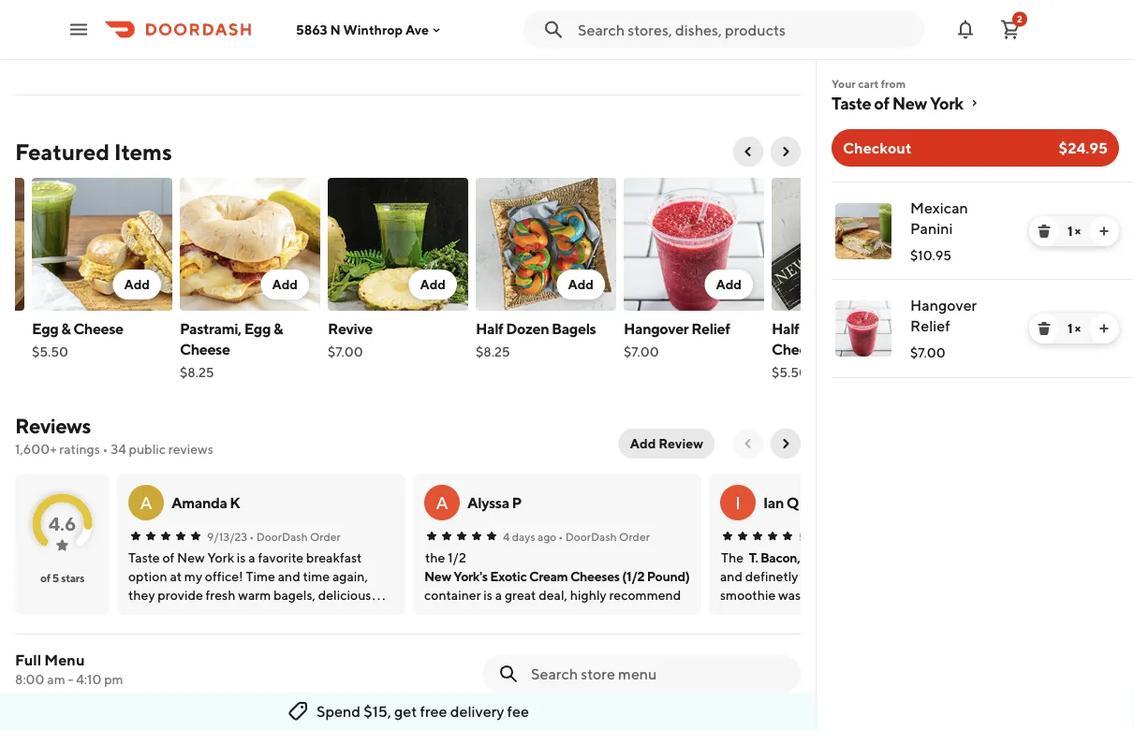 Task type: locate. For each thing, give the bounding box(es) containing it.
ratings
[[59, 442, 100, 457]]

1 horizontal spatial relief
[[911, 317, 951, 335]]

4.6
[[48, 513, 76, 535]]

• doordash order for amanda k
[[249, 530, 341, 544]]

1 1 from the top
[[1068, 223, 1073, 239]]

half inside half lbs plain cream cheese $5.50
[[772, 320, 800, 338]]

hangover
[[911, 297, 978, 314], [624, 320, 689, 338]]

add button
[[113, 270, 161, 300], [261, 270, 309, 300], [409, 270, 457, 300], [557, 270, 605, 300], [705, 270, 753, 300]]

add review button
[[619, 429, 715, 459]]

plain
[[824, 320, 857, 338]]

1 remove item from cart image from the top
[[1037, 224, 1052, 239]]

relief inside hangover relief
[[911, 317, 951, 335]]

0 vertical spatial remove item from cart image
[[1037, 224, 1052, 239]]

cheese down 5/14/23
[[839, 551, 883, 566]]

1 horizontal spatial new
[[893, 93, 927, 113]]

mexican panini image
[[836, 203, 892, 260]]

1 vertical spatial ×
[[1075, 321, 1081, 336]]

spend $15, get free delivery fee
[[317, 703, 529, 721]]

2 items, open order cart image
[[1000, 18, 1022, 41]]

cheese down the pastrami,
[[180, 341, 230, 358]]

1 vertical spatial 1
[[1068, 321, 1073, 336]]

0 horizontal spatial &
[[61, 320, 71, 338]]

2 × from the top
[[1075, 321, 1081, 336]]

2 horizontal spatial $7.00
[[911, 345, 946, 361]]

1 vertical spatial cream
[[529, 569, 568, 585]]

k
[[230, 494, 240, 512]]

1 a from the left
[[140, 493, 152, 513]]

cream inside half lbs plain cream cheese $5.50
[[860, 320, 904, 338]]

a left alyssa
[[436, 493, 448, 513]]

1 horizontal spatial fee
[[508, 703, 529, 721]]

doordash right 9/13/23
[[256, 530, 308, 544]]

1 1 × from the top
[[1068, 223, 1081, 239]]

•
[[103, 442, 108, 457], [249, 530, 254, 544], [559, 530, 564, 544]]

0 vertical spatial ×
[[1075, 223, 1081, 239]]

required.
[[162, 6, 229, 26]]

2 1 from the top
[[1068, 321, 1073, 336]]

1 add button from the left
[[113, 270, 161, 300]]

1 for mexican panini
[[1068, 223, 1073, 239]]

5 add button from the left
[[705, 270, 753, 300]]

1 add one to cart image from the top
[[1097, 224, 1112, 239]]

$5.50 inside half lbs plain cream cheese $5.50
[[772, 365, 809, 380]]

half lbs plain cream cheese $5.50
[[772, 320, 904, 380]]

1 vertical spatial 1 ×
[[1068, 321, 1081, 336]]

reviews link
[[15, 414, 91, 439]]

delivery right free
[[450, 703, 505, 721]]

0 vertical spatial 1 ×
[[1068, 223, 1081, 239]]

egg
[[32, 320, 59, 338], [244, 320, 271, 338], [803, 551, 826, 566]]

0 horizontal spatial egg
[[32, 320, 59, 338]]

fee inside enjoy a $0 delivery fee on your first order, $5 subtotal minimum required.
[[167, 0, 191, 3]]

$8.25 inside half dozen bagels $8.25
[[476, 344, 510, 360]]

doordash
[[256, 530, 308, 544], [566, 530, 617, 544]]

& down the egg & cheese image
[[61, 320, 71, 338]]

2 remove item from cart image from the top
[[1037, 321, 1052, 336]]

1 horizontal spatial $8.25
[[476, 344, 510, 360]]

featured items heading
[[15, 137, 172, 167]]

order
[[310, 530, 341, 544], [620, 530, 650, 544]]

remove item from cart image
[[1037, 224, 1052, 239], [1037, 321, 1052, 336]]

0 horizontal spatial half
[[476, 320, 504, 338]]

pastrami, egg & cheese image
[[180, 178, 320, 311]]

0 vertical spatial $8.25
[[476, 344, 510, 360]]

lbs
[[802, 320, 821, 338]]

0 vertical spatial hangover
[[911, 297, 978, 314]]

2 1 × from the top
[[1068, 321, 1081, 336]]

ian q
[[764, 494, 800, 512]]

0 vertical spatial $5.50
[[32, 344, 68, 360]]

2 add one to cart image from the top
[[1097, 321, 1112, 336]]

cheese down the egg & cheese image
[[73, 320, 123, 338]]

cream inside button
[[529, 569, 568, 585]]

a left amanda
[[140, 493, 152, 513]]

cream for plain
[[860, 320, 904, 338]]

q
[[787, 494, 800, 512]]

1 horizontal spatial hangover
[[911, 297, 978, 314]]

2 • doordash order from the left
[[559, 530, 650, 544]]

of down from
[[875, 93, 890, 113]]

of left the 5
[[40, 572, 50, 585]]

relief for hangover relief $7.00
[[692, 320, 731, 338]]

$8.25 down 'dozen'
[[476, 344, 510, 360]]

1 horizontal spatial order
[[620, 530, 650, 544]]

0 horizontal spatial of
[[40, 572, 50, 585]]

$7.00 inside hangover relief $7.00
[[624, 344, 659, 360]]

2 half from the left
[[772, 320, 800, 338]]

select promotional banner element
[[382, 38, 434, 72]]

• left 34
[[103, 442, 108, 457]]

order for p
[[620, 530, 650, 544]]

5863 n winthrop ave button
[[296, 22, 444, 37]]

0 horizontal spatial a
[[140, 493, 152, 513]]

$5
[[330, 0, 350, 3]]

half left lbs
[[772, 320, 800, 338]]

egg inside button
[[803, 551, 826, 566]]

1 horizontal spatial cream
[[860, 320, 904, 338]]

new left york's
[[424, 569, 452, 585]]

& right the pastrami,
[[274, 320, 283, 338]]

remove item from cart image for hangover relief
[[1037, 321, 1052, 336]]

enjoy
[[24, 0, 67, 3]]

subtotal
[[24, 6, 86, 26]]

Store search: begin typing to search for stores available on DoorDash text field
[[578, 19, 914, 40]]

0 horizontal spatial •
[[103, 442, 108, 457]]

fee right free
[[508, 703, 529, 721]]

0 horizontal spatial cream
[[529, 569, 568, 585]]

list
[[817, 182, 1135, 379]]

cheese inside pastrami, egg & cheese $8.25
[[180, 341, 230, 358]]

pastrami,
[[180, 320, 242, 338]]

delivery up minimum
[[105, 0, 164, 3]]

1 vertical spatial $5.50
[[772, 365, 809, 380]]

9/13/23
[[207, 530, 248, 544]]

0 vertical spatial add one to cart image
[[1097, 224, 1112, 239]]

2 add button from the left
[[261, 270, 309, 300]]

1 vertical spatial remove item from cart image
[[1037, 321, 1052, 336]]

0 horizontal spatial new
[[424, 569, 452, 585]]

• doordash order
[[249, 530, 341, 544], [559, 530, 650, 544]]

of
[[875, 93, 890, 113], [40, 572, 50, 585]]

2 a from the left
[[436, 493, 448, 513]]

0 horizontal spatial delivery
[[105, 0, 164, 3]]

1 horizontal spatial $5.50
[[772, 365, 809, 380]]

1 horizontal spatial •
[[249, 530, 254, 544]]

0 horizontal spatial • doordash order
[[249, 530, 341, 544]]

add one to cart image
[[1097, 224, 1112, 239], [1097, 321, 1112, 336]]

add one to cart image for hangover relief
[[1097, 321, 1112, 336]]

• doordash order up cheeses
[[559, 530, 650, 544]]

cheese
[[73, 320, 123, 338], [180, 341, 230, 358], [772, 341, 822, 358], [839, 551, 883, 566]]

new york's exotic cream cheeses (1/2 pound)
[[424, 569, 690, 585]]

doordash up cheeses
[[566, 530, 617, 544]]

full menu 8:00 am - 4:10 pm
[[15, 652, 123, 688]]

cart
[[859, 77, 879, 90]]

1,600+
[[15, 442, 57, 457]]

• doordash order right 9/13/23
[[249, 530, 341, 544]]

add for pastrami, egg & cheese
[[272, 277, 298, 292]]

$5.50 inside egg & cheese $5.50
[[32, 344, 68, 360]]

hangover right bagels
[[624, 320, 689, 338]]

open menu image
[[67, 18, 90, 41]]

2 horizontal spatial •
[[559, 530, 564, 544]]

panini
[[911, 220, 953, 238]]

pastrami, egg & cheese $8.25
[[180, 320, 283, 380]]

0 vertical spatial of
[[875, 93, 890, 113]]

cream down ago
[[529, 569, 568, 585]]

$15,
[[364, 703, 391, 721]]

half left 'dozen'
[[476, 320, 504, 338]]

$5.50 down lbs
[[772, 365, 809, 380]]

add for hangover relief
[[716, 277, 742, 292]]

doordash for amanda k
[[256, 530, 308, 544]]

0 horizontal spatial order
[[310, 530, 341, 544]]

hangover inside hangover relief $7.00
[[624, 320, 689, 338]]

0 horizontal spatial hangover
[[624, 320, 689, 338]]

1 doordash from the left
[[256, 530, 308, 544]]

stars
[[61, 572, 84, 585]]

×
[[1075, 223, 1081, 239], [1075, 321, 1081, 336]]

fee up required.
[[167, 0, 191, 3]]

menu
[[44, 652, 85, 670]]

2 order from the left
[[620, 530, 650, 544]]

your cart from
[[832, 77, 906, 90]]

relief inside hangover relief $7.00
[[692, 320, 731, 338]]

4 add button from the left
[[557, 270, 605, 300]]

0 horizontal spatial $7.00
[[328, 344, 363, 360]]

$5.50 up the reviews link
[[32, 344, 68, 360]]

delivery inside enjoy a $0 delivery fee on your first order, $5 subtotal minimum required.
[[105, 0, 164, 3]]

add for half dozen bagels
[[568, 277, 594, 292]]

3 add button from the left
[[409, 270, 457, 300]]

• right ago
[[559, 530, 564, 544]]

1 order from the left
[[310, 530, 341, 544]]

1 horizontal spatial • doordash order
[[559, 530, 650, 544]]

i
[[736, 493, 741, 513]]

hangover relief image
[[624, 178, 765, 311], [836, 301, 892, 357]]

add
[[124, 277, 150, 292], [272, 277, 298, 292], [420, 277, 446, 292], [568, 277, 594, 292], [716, 277, 742, 292], [630, 436, 656, 452]]

4
[[503, 530, 510, 544]]

featured items
[[15, 138, 172, 165]]

egg & cheese image
[[32, 178, 172, 311]]

1 horizontal spatial &
[[274, 320, 283, 338]]

1 horizontal spatial doordash
[[566, 530, 617, 544]]

cream right plain
[[860, 320, 904, 338]]

0 vertical spatial delivery
[[105, 0, 164, 3]]

a
[[140, 493, 152, 513], [436, 493, 448, 513]]

relief
[[911, 317, 951, 335], [692, 320, 731, 338]]

hangover relief $7.00
[[624, 320, 731, 360]]

1 horizontal spatial egg
[[244, 320, 271, 338]]

taste
[[832, 93, 872, 113]]

& down 5/14/23
[[829, 551, 837, 566]]

public
[[129, 442, 166, 457]]

t. bacon, egg & cheese button
[[749, 549, 883, 568]]

2 horizontal spatial egg
[[803, 551, 826, 566]]

1 vertical spatial hangover
[[624, 320, 689, 338]]

2 doordash from the left
[[566, 530, 617, 544]]

1 horizontal spatial a
[[436, 493, 448, 513]]

1 half from the left
[[476, 320, 504, 338]]

t. bacon, egg & cheese
[[749, 551, 883, 566]]

fee
[[167, 0, 191, 3], [508, 703, 529, 721]]

1 horizontal spatial half
[[772, 320, 800, 338]]

egg inside egg & cheese $5.50
[[32, 320, 59, 338]]

taste of new york
[[832, 93, 964, 113]]

0 horizontal spatial hangover relief image
[[624, 178, 765, 311]]

1 horizontal spatial of
[[875, 93, 890, 113]]

1 × for hangover relief
[[1068, 321, 1081, 336]]

next image
[[779, 437, 794, 452]]

1 × from the top
[[1075, 223, 1081, 239]]

0 vertical spatial 1
[[1068, 223, 1073, 239]]

of 5 stars
[[40, 572, 84, 585]]

1 vertical spatial delivery
[[450, 703, 505, 721]]

revive image
[[328, 178, 469, 311]]

0 vertical spatial cream
[[860, 320, 904, 338]]

1 horizontal spatial hangover relief image
[[836, 301, 892, 357]]

$8.25 down the pastrami,
[[180, 365, 214, 380]]

half inside half dozen bagels $8.25
[[476, 320, 504, 338]]

5863
[[296, 22, 328, 37]]

$7.00 inside revive $7.00
[[328, 344, 363, 360]]

0 horizontal spatial doordash
[[256, 530, 308, 544]]

• right 9/13/23
[[249, 530, 254, 544]]

8:00
[[15, 672, 45, 688]]

hangover inside 'list'
[[911, 297, 978, 314]]

0 horizontal spatial $8.25
[[180, 365, 214, 380]]

half for half lbs plain cream cheese
[[772, 320, 800, 338]]

1 vertical spatial $8.25
[[180, 365, 214, 380]]

hangover down $10.95
[[911, 297, 978, 314]]

2 horizontal spatial &
[[829, 551, 837, 566]]

2 button
[[992, 11, 1030, 48]]

cheese down lbs
[[772, 341, 822, 358]]

5863 n winthrop ave
[[296, 22, 429, 37]]

0 vertical spatial fee
[[167, 0, 191, 3]]

half for half dozen bagels
[[476, 320, 504, 338]]

1 • doordash order from the left
[[249, 530, 341, 544]]

york
[[930, 93, 964, 113]]

• for alyssa p
[[559, 530, 564, 544]]

Item Search search field
[[531, 664, 786, 685]]

0 horizontal spatial relief
[[692, 320, 731, 338]]

• doordash order for alyssa p
[[559, 530, 650, 544]]

1 vertical spatial new
[[424, 569, 452, 585]]

winthrop
[[344, 22, 403, 37]]

$8.25 inside pastrami, egg & cheese $8.25
[[180, 365, 214, 380]]

new down from
[[893, 93, 927, 113]]

1 vertical spatial add one to cart image
[[1097, 321, 1112, 336]]

taste of new york link
[[832, 92, 1120, 114]]

1
[[1068, 223, 1073, 239], [1068, 321, 1073, 336]]

1 horizontal spatial delivery
[[450, 703, 505, 721]]

&
[[61, 320, 71, 338], [274, 320, 283, 338], [829, 551, 837, 566]]

0 vertical spatial new
[[893, 93, 927, 113]]

0 horizontal spatial $5.50
[[32, 344, 68, 360]]

0 horizontal spatial fee
[[167, 0, 191, 3]]

1 horizontal spatial $7.00
[[624, 344, 659, 360]]



Task type: describe. For each thing, give the bounding box(es) containing it.
2
[[1018, 14, 1023, 24]]

order for k
[[310, 530, 341, 544]]

egg & cheese $5.50
[[32, 320, 123, 360]]

relief for hangover relief
[[911, 317, 951, 335]]

your
[[832, 77, 856, 90]]

5/14/23
[[799, 530, 840, 544]]

cheese inside egg & cheese $5.50
[[73, 320, 123, 338]]

previous button of carousel image
[[741, 144, 756, 159]]

minimum
[[89, 6, 159, 26]]

add button for half dozen bagels
[[557, 270, 605, 300]]

$0
[[81, 0, 102, 3]]

amanda
[[171, 494, 227, 512]]

york's
[[454, 569, 488, 585]]

add inside button
[[630, 436, 656, 452]]

reviews
[[15, 414, 91, 439]]

bacon,
[[761, 551, 801, 566]]

1 vertical spatial of
[[40, 572, 50, 585]]

mexican
[[911, 199, 969, 217]]

• for amanda k
[[249, 530, 254, 544]]

cheese inside half lbs plain cream cheese $5.50
[[772, 341, 822, 358]]

ave
[[406, 22, 429, 37]]

egg inside pastrami, egg & cheese $8.25
[[244, 320, 271, 338]]

list containing mexican panini
[[817, 182, 1135, 379]]

(1/2
[[622, 569, 645, 585]]

add one to cart image for mexican panini
[[1097, 224, 1112, 239]]

new inside "link"
[[893, 93, 927, 113]]

your
[[216, 0, 249, 3]]

& inside pastrami, egg & cheese $8.25
[[274, 320, 283, 338]]

from
[[882, 77, 906, 90]]

on
[[194, 0, 213, 3]]

pound)
[[647, 569, 690, 585]]

cheeses
[[571, 569, 620, 585]]

34
[[111, 442, 126, 457]]

hangover for hangover relief $7.00
[[624, 320, 689, 338]]

spend
[[317, 703, 361, 721]]

featured
[[15, 138, 110, 165]]

full
[[15, 652, 41, 670]]

× for mexican panini
[[1075, 223, 1081, 239]]

of inside "link"
[[875, 93, 890, 113]]

hangover for hangover relief
[[911, 297, 978, 314]]

add for egg & cheese
[[124, 277, 150, 292]]

am
[[47, 672, 65, 688]]

alyssa
[[468, 494, 510, 512]]

add button for egg & cheese
[[113, 270, 161, 300]]

next button of carousel image
[[779, 144, 794, 159]]

& inside egg & cheese $5.50
[[61, 320, 71, 338]]

checkout
[[843, 139, 912, 157]]

a
[[70, 0, 78, 3]]

dozen
[[506, 320, 549, 338]]

add review
[[630, 436, 704, 452]]

first
[[252, 0, 281, 3]]

cheese inside button
[[839, 551, 883, 566]]

reviews 1,600+ ratings • 34 public reviews
[[15, 414, 213, 457]]

cream for exotic
[[529, 569, 568, 585]]

4 days ago
[[503, 530, 557, 544]]

reviews
[[169, 442, 213, 457]]

add button for hangover relief
[[705, 270, 753, 300]]

add for revive
[[420, 277, 446, 292]]

notification bell image
[[955, 18, 977, 41]]

hangover relief
[[911, 297, 978, 335]]

free
[[420, 703, 447, 721]]

4:10
[[76, 672, 102, 688]]

& inside button
[[829, 551, 837, 566]]

amanda k
[[171, 494, 240, 512]]

add button for revive
[[409, 270, 457, 300]]

review
[[659, 436, 704, 452]]

n
[[330, 22, 341, 37]]

• inside reviews 1,600+ ratings • 34 public reviews
[[103, 442, 108, 457]]

hangover relief image inside 'list'
[[836, 301, 892, 357]]

add button for pastrami, egg & cheese
[[261, 270, 309, 300]]

a for alyssa p
[[436, 493, 448, 513]]

new york's exotic cream cheeses (1/2 pound) button
[[424, 568, 690, 587]]

revive
[[328, 320, 373, 338]]

previous image
[[741, 437, 756, 452]]

remove item from cart image for mexican panini
[[1037, 224, 1052, 239]]

$7.00 inside 'list'
[[911, 345, 946, 361]]

5
[[52, 572, 59, 585]]

ian
[[764, 494, 784, 512]]

pm
[[104, 672, 123, 688]]

items
[[114, 138, 172, 165]]

mexican panini
[[911, 199, 969, 238]]

days
[[512, 530, 536, 544]]

revive $7.00
[[328, 320, 373, 360]]

half dozen bagels $8.25
[[476, 320, 596, 360]]

$24.95
[[1059, 139, 1109, 157]]

half dozen bagels image
[[476, 178, 617, 311]]

order,
[[284, 0, 327, 3]]

get
[[394, 703, 417, 721]]

1 vertical spatial fee
[[508, 703, 529, 721]]

ago
[[538, 530, 557, 544]]

alyssa p
[[468, 494, 522, 512]]

enjoy a $0 delivery fee on your first order, $5 subtotal minimum required.
[[24, 0, 350, 26]]

exotic
[[490, 569, 527, 585]]

$10.95
[[911, 248, 952, 263]]

doordash for alyssa p
[[566, 530, 617, 544]]

× for hangover relief
[[1075, 321, 1081, 336]]

1 × for mexican panini
[[1068, 223, 1081, 239]]

new inside button
[[424, 569, 452, 585]]

-
[[68, 672, 74, 688]]

p
[[512, 494, 522, 512]]

1 for hangover relief
[[1068, 321, 1073, 336]]

a for amanda k
[[140, 493, 152, 513]]

t.
[[749, 551, 759, 566]]

bagels
[[552, 320, 596, 338]]



Task type: vqa. For each thing, say whether or not it's contained in the screenshot.
most corresponding to Chick-fil-A® Nuggets Meal
no



